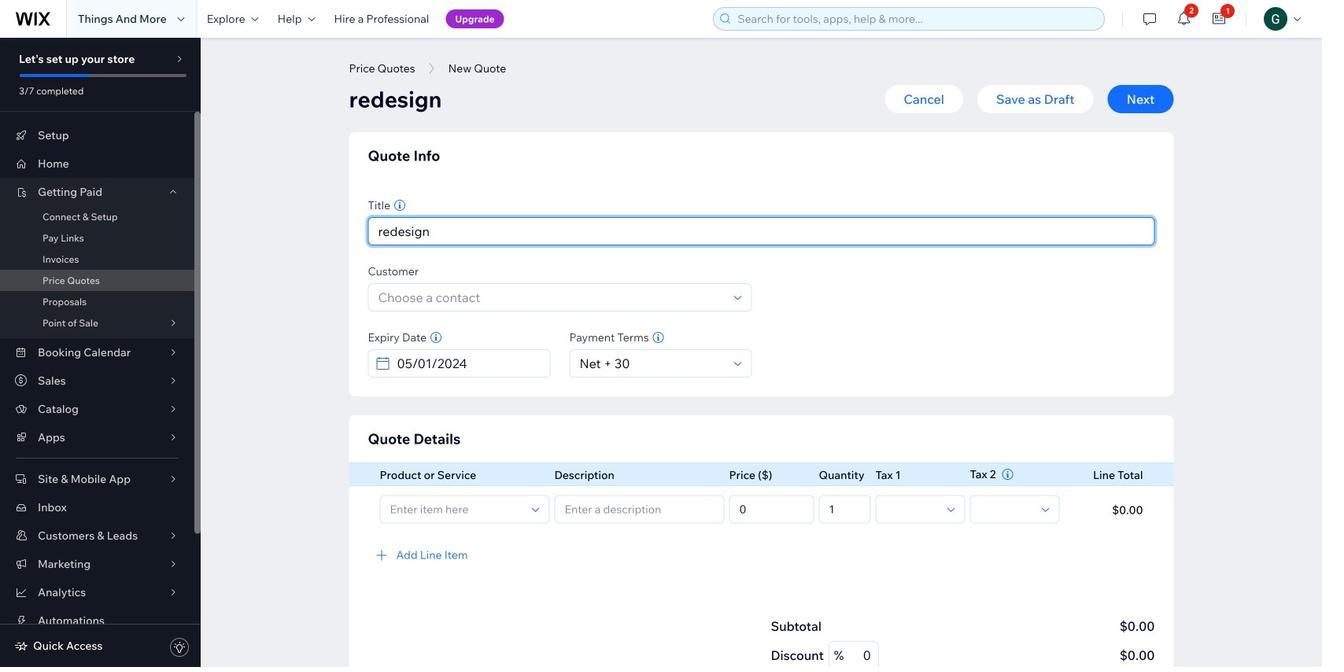 Task type: vqa. For each thing, say whether or not it's contained in the screenshot.
add address BUTTON
no



Task type: locate. For each thing, give the bounding box(es) containing it.
None text field
[[735, 496, 809, 523]]

None text field
[[825, 496, 866, 523]]

None number field
[[844, 642, 874, 668]]

Search for tools, apps, help & more... field
[[733, 8, 1100, 30]]

None field
[[392, 350, 545, 377], [575, 350, 729, 377], [881, 496, 943, 523], [976, 496, 1037, 523], [392, 350, 545, 377], [575, 350, 729, 377], [881, 496, 943, 523], [976, 496, 1037, 523]]



Task type: describe. For each thing, give the bounding box(es) containing it.
Choose a contact field
[[374, 284, 729, 311]]

Enter a description field
[[560, 496, 719, 523]]

sidebar element
[[0, 38, 201, 668]]

Enter item here field
[[385, 496, 527, 523]]

Give this quote a title, e.g., Redesign of Website. field
[[374, 218, 1150, 245]]



